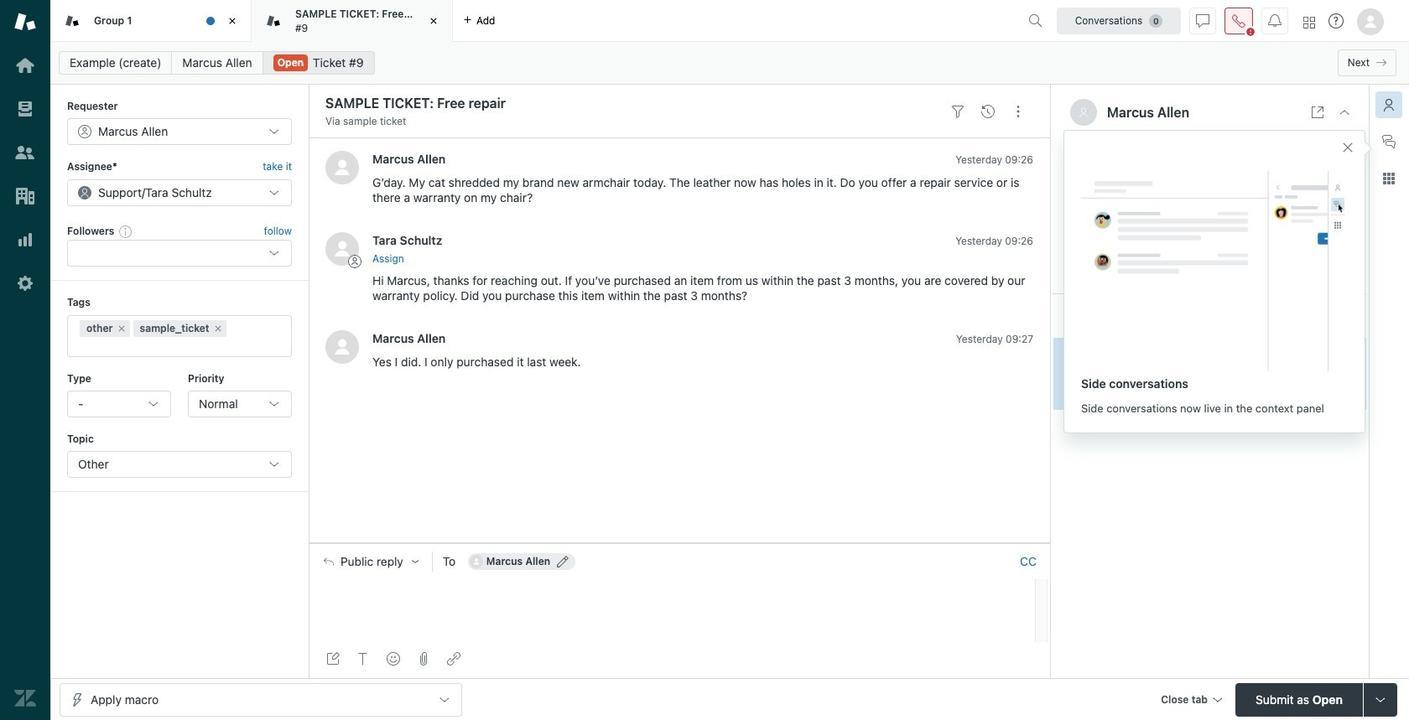 Task type: describe. For each thing, give the bounding box(es) containing it.
reporting image
[[14, 229, 36, 251]]

Subject field
[[322, 93, 939, 113]]

button displays agent's chat status as invisible. image
[[1196, 14, 1210, 27]]

hide composer image
[[673, 537, 686, 550]]

1 yesterday 09:26 text field from the top
[[956, 154, 1033, 166]]

Yesterday 09:27 text field
[[956, 333, 1033, 345]]

conversationlabel log
[[309, 138, 1050, 543]]

info on adding followers image
[[119, 225, 133, 238]]

secondary element
[[50, 46, 1409, 80]]

displays possible ticket submission types image
[[1374, 693, 1387, 707]]

2 horizontal spatial close image
[[1338, 106, 1351, 119]]

marcus.allen@example.com image
[[470, 555, 483, 569]]

format text image
[[356, 653, 370, 666]]

organizations image
[[14, 185, 36, 207]]

user image
[[1079, 107, 1089, 117]]

get started image
[[14, 55, 36, 76]]

Add user notes text field
[[1149, 224, 1346, 281]]

2 remove image from the left
[[213, 323, 223, 333]]

add attachment image
[[417, 653, 430, 666]]

Yesterday 09:26 text field
[[1103, 367, 1181, 380]]

2 avatar image from the top
[[325, 233, 359, 266]]

1 tab from the left
[[50, 0, 252, 42]]

view more details image
[[1311, 106, 1325, 119]]

draft mode image
[[326, 653, 340, 666]]

tabs tab list
[[50, 0, 1022, 42]]

zendesk image
[[14, 688, 36, 710]]

filter image
[[951, 105, 965, 118]]

zendesk support image
[[14, 11, 36, 33]]

admin image
[[14, 273, 36, 294]]



Task type: locate. For each thing, give the bounding box(es) containing it.
Yesterday 09:26 text field
[[956, 154, 1033, 166], [956, 235, 1033, 248]]

0 horizontal spatial remove image
[[116, 323, 126, 333]]

1 horizontal spatial remove image
[[213, 323, 223, 333]]

add link (cmd k) image
[[447, 653, 461, 666]]

customer context image
[[1382, 98, 1396, 112]]

3 avatar image from the top
[[325, 330, 359, 364]]

zendesk products image
[[1304, 16, 1315, 28]]

remove image
[[116, 323, 126, 333], [213, 323, 223, 333]]

1 remove image from the left
[[116, 323, 126, 333]]

tab
[[50, 0, 252, 42], [252, 0, 453, 42]]

notifications image
[[1268, 14, 1282, 27]]

1 horizontal spatial close image
[[425, 13, 442, 29]]

close image
[[224, 13, 241, 29], [425, 13, 442, 29], [1338, 106, 1351, 119]]

0 horizontal spatial close image
[[224, 13, 241, 29]]

events image
[[981, 105, 995, 118]]

1 avatar image from the top
[[325, 151, 359, 185]]

user image
[[1080, 108, 1087, 117]]

2 tab from the left
[[252, 0, 453, 42]]

edit user image
[[557, 556, 569, 568]]

ticket actions image
[[1012, 105, 1025, 118]]

1 vertical spatial avatar image
[[325, 233, 359, 266]]

views image
[[14, 98, 36, 120]]

0 vertical spatial avatar image
[[325, 151, 359, 185]]

1 vertical spatial yesterday 09:26 text field
[[956, 235, 1033, 248]]

0 vertical spatial yesterday 09:26 text field
[[956, 154, 1033, 166]]

avatar image
[[325, 151, 359, 185], [325, 233, 359, 266], [325, 330, 359, 364]]

insert emojis image
[[387, 653, 400, 666]]

customers image
[[14, 142, 36, 164]]

apps image
[[1382, 172, 1396, 185]]

2 yesterday 09:26 text field from the top
[[956, 235, 1033, 248]]

main element
[[0, 0, 50, 721]]

get help image
[[1329, 13, 1344, 29]]

2 vertical spatial avatar image
[[325, 330, 359, 364]]



Task type: vqa. For each thing, say whether or not it's contained in the screenshot.
Insert emojis icon
yes



